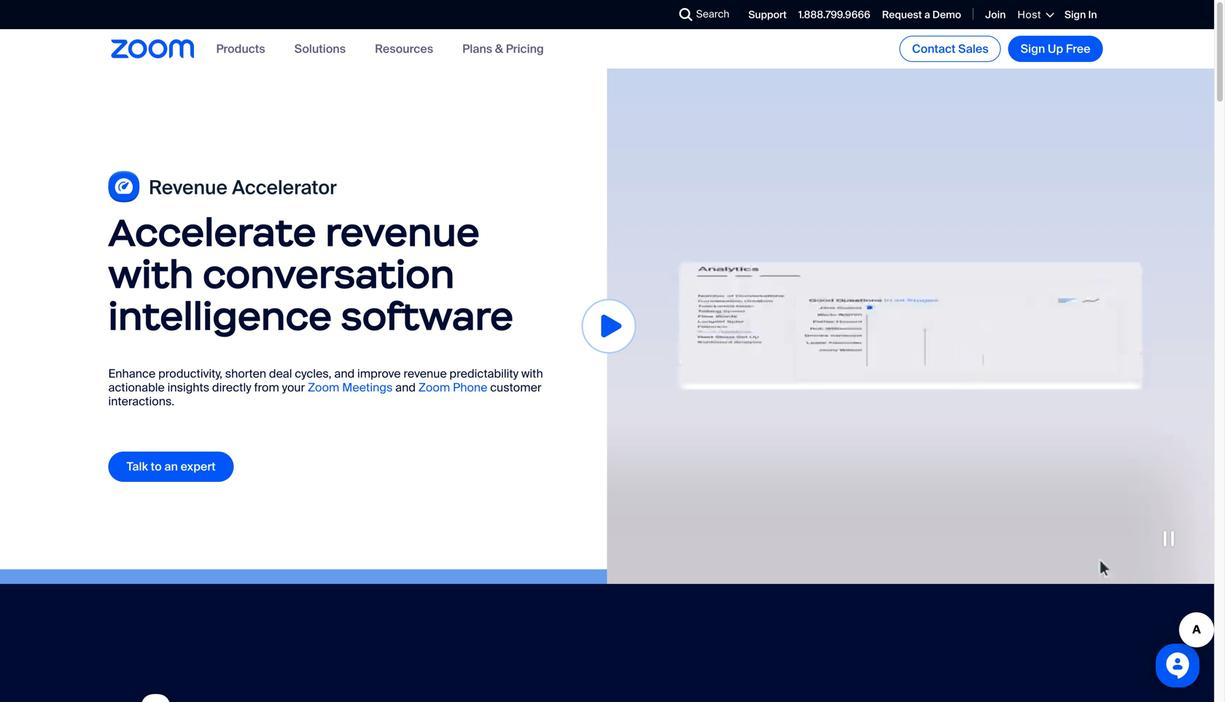 Task type: vqa. For each thing, say whether or not it's contained in the screenshot.
first Zoom from left
yes



Task type: describe. For each thing, give the bounding box(es) containing it.
join
[[986, 8, 1006, 22]]

products
[[216, 41, 265, 56]]

enhance
[[108, 366, 156, 381]]

contact sales
[[913, 41, 989, 57]]

join link
[[986, 8, 1006, 22]]

sign in
[[1065, 8, 1098, 22]]

accelerate
[[108, 209, 316, 256]]

with inside accelerate revenue with conversation intelligence software
[[108, 251, 194, 299]]

zoom logo image
[[111, 40, 194, 58]]

sign in link
[[1065, 8, 1098, 22]]

your
[[282, 380, 305, 395]]

enhance productivity, shorten deal cycles, and improve revenue predictability with actionable insights directly from your
[[108, 366, 543, 395]]

plans & pricing link
[[463, 41, 544, 56]]

insights
[[168, 380, 210, 395]]

zoom phone link
[[419, 380, 488, 395]]

host button
[[1018, 8, 1054, 21]]

predictability
[[450, 366, 519, 381]]

actionable
[[108, 380, 165, 395]]

conversation
[[203, 251, 455, 299]]

1.888.799.9666
[[799, 8, 871, 22]]

an
[[164, 459, 178, 475]]

&
[[495, 41, 503, 56]]

talk to an expert
[[127, 459, 216, 475]]

contact
[[913, 41, 956, 57]]

request
[[883, 8, 923, 22]]

talk
[[127, 459, 148, 475]]

1 horizontal spatial and
[[396, 380, 416, 395]]

sign for sign up free
[[1021, 41, 1046, 57]]

talk to an expert link
[[108, 452, 234, 482]]

interactions.
[[108, 394, 174, 409]]

expert
[[181, 459, 216, 475]]

customer
[[491, 380, 542, 395]]

plans & pricing
[[463, 41, 544, 56]]

search image
[[680, 8, 693, 21]]

sign for sign in
[[1065, 8, 1087, 22]]

up
[[1048, 41, 1064, 57]]

video player application
[[607, 69, 1215, 584]]

search image
[[680, 8, 693, 21]]



Task type: locate. For each thing, give the bounding box(es) containing it.
products button
[[216, 41, 265, 56]]

1 vertical spatial sign
[[1021, 41, 1046, 57]]

2 zoom from the left
[[419, 380, 450, 395]]

in
[[1089, 8, 1098, 22]]

1.888.799.9666 link
[[799, 8, 871, 22]]

testimonial icon image
[[134, 687, 178, 703]]

phone
[[453, 380, 488, 395]]

and right meetings
[[396, 380, 416, 395]]

to
[[151, 459, 162, 475]]

0 vertical spatial with
[[108, 251, 194, 299]]

intelligence
[[108, 293, 332, 341]]

sales
[[959, 41, 989, 57]]

demo
[[933, 8, 962, 22]]

productivity,
[[158, 366, 222, 381]]

0 vertical spatial sign
[[1065, 8, 1087, 22]]

plans
[[463, 41, 493, 56]]

request a demo
[[883, 8, 962, 22]]

directly
[[212, 380, 252, 395]]

with
[[108, 251, 194, 299], [522, 366, 543, 381]]

improve
[[358, 366, 401, 381]]

1 horizontal spatial sign
[[1065, 8, 1087, 22]]

1 vertical spatial with
[[522, 366, 543, 381]]

support link
[[749, 8, 787, 22]]

zoom
[[308, 380, 340, 395], [419, 380, 450, 395]]

host
[[1018, 8, 1042, 21]]

0 vertical spatial revenue
[[326, 209, 480, 256]]

cycles,
[[295, 366, 332, 381]]

meetings
[[342, 380, 393, 395]]

zoom meetings link
[[308, 380, 393, 395]]

0 horizontal spatial and
[[334, 366, 355, 381]]

customer interactions.
[[108, 380, 542, 409]]

request a demo link
[[883, 8, 962, 22]]

with inside "enhance productivity, shorten deal cycles, and improve revenue predictability with actionable insights directly from your"
[[522, 366, 543, 381]]

solutions
[[295, 41, 346, 56]]

sign
[[1065, 8, 1087, 22], [1021, 41, 1046, 57]]

sign up free link
[[1009, 36, 1104, 62]]

1 zoom from the left
[[308, 380, 340, 395]]

sign up free
[[1021, 41, 1091, 57]]

revenue
[[326, 209, 480, 256], [404, 366, 447, 381]]

0 horizontal spatial with
[[108, 251, 194, 299]]

revenue inside "enhance productivity, shorten deal cycles, and improve revenue predictability with actionable insights directly from your"
[[404, 366, 447, 381]]

from
[[254, 380, 279, 395]]

resources button
[[375, 41, 434, 56]]

support
[[749, 8, 787, 22]]

1 horizontal spatial zoom
[[419, 380, 450, 395]]

0 horizontal spatial sign
[[1021, 41, 1046, 57]]

search
[[697, 7, 730, 21]]

zoom right your
[[308, 380, 340, 395]]

1 horizontal spatial with
[[522, 366, 543, 381]]

sign left the in
[[1065, 8, 1087, 22]]

deal
[[269, 366, 292, 381]]

shorten
[[225, 366, 266, 381]]

software
[[341, 293, 514, 341]]

1 vertical spatial revenue
[[404, 366, 447, 381]]

and
[[334, 366, 355, 381], [396, 380, 416, 395]]

and inside "enhance productivity, shorten deal cycles, and improve revenue predictability with actionable insights directly from your"
[[334, 366, 355, 381]]

accelerate revenue with conversation intelligence software main content
[[0, 69, 1215, 703]]

a
[[925, 8, 931, 22]]

accelerate revenue with conversation intelligence software
[[108, 209, 514, 341]]

pricing
[[506, 41, 544, 56]]

resources
[[375, 41, 434, 56]]

free
[[1067, 41, 1091, 57]]

0 horizontal spatial zoom
[[308, 380, 340, 395]]

sign left up
[[1021, 41, 1046, 57]]

contact sales link
[[900, 36, 1002, 62]]

zoom left phone
[[419, 380, 450, 395]]

and right cycles,
[[334, 366, 355, 381]]

iq icon image
[[108, 171, 338, 203]]

solutions button
[[295, 41, 346, 56]]

revenue inside accelerate revenue with conversation intelligence software
[[326, 209, 480, 256]]

zoom meetings and zoom phone
[[308, 380, 488, 395]]



